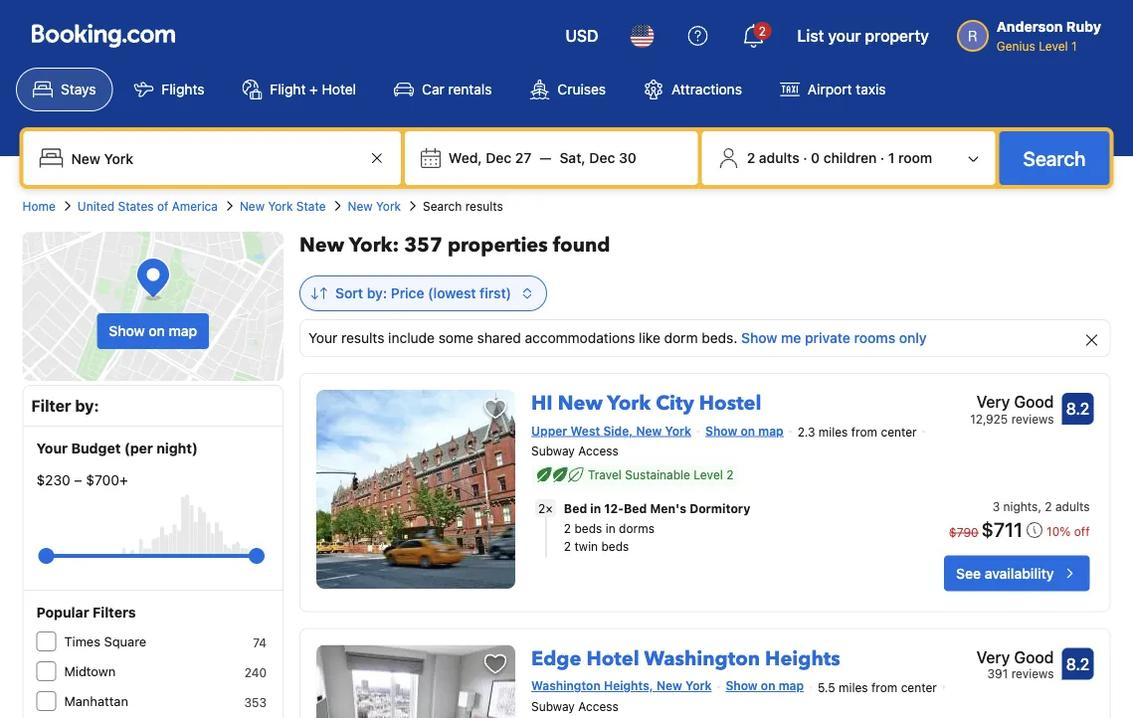 Task type: describe. For each thing, give the bounding box(es) containing it.
state
[[296, 199, 326, 213]]

car rentals link
[[377, 68, 509, 111]]

–
[[74, 472, 82, 489]]

0 vertical spatial in
[[590, 502, 601, 516]]

new york state link
[[240, 197, 326, 215]]

level inside anderson ruby genius level 1
[[1039, 39, 1068, 53]]

very good 391 reviews
[[977, 648, 1054, 681]]

1 inside button
[[889, 150, 895, 166]]

2 adults · 0 children · 1 room
[[747, 150, 933, 166]]

1 dec from the left
[[486, 150, 512, 166]]

2 button
[[730, 12, 778, 60]]

properties
[[448, 232, 548, 259]]

map for edge hotel washington heights
[[779, 679, 804, 693]]

by: for sort
[[367, 285, 387, 302]]

filter
[[31, 397, 71, 415]]

on inside button
[[149, 323, 165, 339]]

of
[[157, 199, 169, 213]]

scored 8.2 element for hi new york city hostel
[[1062, 393, 1094, 425]]

popular
[[36, 605, 89, 621]]

new york: 357 properties found
[[300, 232, 610, 259]]

bed in 12-bed men's dormitory 2 beds in dorms 2 twin beds
[[564, 502, 751, 554]]

$700+
[[86, 472, 128, 489]]

hi new york city hostel
[[531, 390, 762, 417]]

(lowest
[[428, 285, 476, 302]]

scored 8.2 element for edge hotel washington heights
[[1062, 649, 1094, 680]]

edge hotel washington heights link
[[531, 638, 841, 673]]

access for new
[[578, 445, 619, 458]]

home
[[22, 199, 56, 213]]

search results updated. new york: 357 properties found. element
[[300, 232, 1111, 260]]

,
[[1038, 500, 1042, 514]]

very for edge hotel washington heights
[[977, 648, 1010, 667]]

airport taxis link
[[763, 68, 903, 111]]

search for search results
[[423, 199, 462, 213]]

×
[[546, 502, 553, 516]]

anderson ruby genius level 1
[[997, 18, 1102, 53]]

off
[[1075, 525, 1090, 539]]

0 vertical spatial beds
[[575, 522, 602, 536]]

ruby
[[1067, 18, 1102, 35]]

miles for edge hotel washington heights
[[839, 681, 868, 695]]

sustainable
[[625, 468, 691, 482]]

usd
[[566, 26, 599, 45]]

airport
[[808, 81, 852, 98]]

home link
[[22, 197, 56, 215]]

240
[[245, 666, 267, 680]]

5.5
[[818, 681, 836, 695]]

york up york:
[[376, 199, 401, 213]]

2 dec from the left
[[589, 150, 615, 166]]

see availability
[[956, 565, 1054, 582]]

reviews for edge hotel washington heights
[[1012, 667, 1054, 681]]

new down 'edge hotel washington heights'
[[657, 679, 683, 693]]

washington heights, new york
[[531, 679, 712, 693]]

good for edge hotel washington heights
[[1014, 648, 1054, 667]]

stays link
[[16, 68, 113, 111]]

show on map inside button
[[109, 323, 197, 339]]

new york link
[[348, 197, 401, 215]]

0 horizontal spatial washington
[[531, 679, 601, 693]]

states
[[118, 199, 154, 213]]

night)
[[157, 440, 198, 457]]

8.2 for edge hotel washington heights
[[1066, 655, 1090, 674]]

sort
[[335, 285, 363, 302]]

2 adults · 0 children · 1 room button
[[710, 139, 988, 177]]

Where are you going? field
[[63, 140, 365, 176]]

very for hi new york city hostel
[[977, 393, 1010, 412]]

car rentals
[[422, 81, 492, 98]]

sat,
[[560, 150, 586, 166]]

include
[[388, 330, 435, 346]]

list
[[798, 26, 824, 45]]

cruises
[[558, 81, 606, 98]]

york down 'city' at the bottom of page
[[665, 424, 692, 438]]

private
[[805, 330, 851, 346]]

hi new york city hostel link
[[531, 382, 762, 417]]

edge hotel washington heights
[[531, 646, 841, 673]]

subway for hi
[[531, 445, 575, 458]]

by: for filter
[[75, 397, 99, 415]]

side,
[[603, 424, 633, 438]]

search for search
[[1024, 146, 1086, 170]]

12,925
[[971, 412, 1008, 426]]

search button
[[1000, 131, 1110, 185]]

on for hi new york city hostel
[[741, 424, 755, 438]]

heights,
[[604, 679, 654, 693]]

(per
[[124, 440, 153, 457]]

travel
[[588, 468, 622, 482]]

taxis
[[856, 81, 886, 98]]

united states of america link
[[77, 197, 218, 215]]

attractions
[[672, 81, 742, 98]]

0 horizontal spatial level
[[694, 468, 723, 482]]

filters
[[93, 605, 136, 621]]

2 inside button
[[747, 150, 756, 166]]

hostel
[[699, 390, 762, 417]]

dorm
[[664, 330, 698, 346]]

list your property link
[[786, 12, 941, 60]]

$230
[[36, 472, 70, 489]]

results for your
[[341, 330, 385, 346]]

new up west at bottom
[[558, 390, 603, 417]]

27
[[515, 150, 532, 166]]

united
[[77, 199, 115, 213]]

on for edge hotel washington heights
[[761, 679, 776, 693]]

rentals
[[448, 81, 492, 98]]

access for hotel
[[578, 700, 619, 714]]

your for your budget (per night)
[[36, 440, 68, 457]]

10% off
[[1047, 525, 1090, 539]]

found
[[553, 232, 610, 259]]

from for hi new york city hostel
[[852, 425, 878, 439]]

show on map button
[[97, 313, 209, 349]]

8.2 for hi new york city hostel
[[1066, 400, 1090, 418]]

america
[[172, 199, 218, 213]]

hi
[[531, 390, 553, 417]]

flight + hotel
[[270, 81, 356, 98]]

map inside button
[[169, 323, 197, 339]]

10%
[[1047, 525, 1071, 539]]



Task type: locate. For each thing, give the bounding box(es) containing it.
new down state
[[300, 232, 345, 259]]

1 vertical spatial miles
[[839, 681, 868, 695]]

your up $230
[[36, 440, 68, 457]]

center inside 5.5 miles from center subway access
[[901, 681, 937, 695]]

your
[[309, 330, 338, 346], [36, 440, 68, 457]]

1 inside anderson ruby genius level 1
[[1072, 39, 1077, 53]]

0
[[811, 150, 820, 166]]

2 good from the top
[[1014, 648, 1054, 667]]

0 horizontal spatial in
[[590, 502, 601, 516]]

subway inside 5.5 miles from center subway access
[[531, 700, 575, 714]]

subway down upper
[[531, 445, 575, 458]]

1 vertical spatial from
[[872, 681, 898, 695]]

1 left room
[[889, 150, 895, 166]]

washington up 5.5 miles from center subway access
[[644, 646, 760, 673]]

1 vertical spatial subway
[[531, 700, 575, 714]]

1 vertical spatial reviews
[[1012, 667, 1054, 681]]

1 horizontal spatial results
[[465, 199, 503, 213]]

1 horizontal spatial your
[[309, 330, 338, 346]]

0 vertical spatial your
[[309, 330, 338, 346]]

0 vertical spatial miles
[[819, 425, 848, 439]]

reviews inside very good 12,925 reviews
[[1012, 412, 1054, 426]]

scored 8.2 element
[[1062, 393, 1094, 425], [1062, 649, 1094, 680]]

1 access from the top
[[578, 445, 619, 458]]

miles for hi new york city hostel
[[819, 425, 848, 439]]

0 vertical spatial very good element
[[971, 390, 1054, 414]]

map for hi new york city hostel
[[759, 424, 784, 438]]

york left state
[[268, 199, 293, 213]]

in down 12-
[[606, 522, 616, 536]]

search
[[1024, 146, 1086, 170], [423, 199, 462, 213]]

subway down "edge"
[[531, 700, 575, 714]]

times
[[64, 634, 101, 649]]

3
[[993, 500, 1000, 514]]

$711
[[982, 518, 1023, 542]]

center left 12,925
[[881, 425, 917, 439]]

beds down dorms
[[602, 540, 629, 554]]

shared
[[477, 330, 521, 346]]

upper west side, new york
[[531, 424, 692, 438]]

5.5 miles from center subway access
[[531, 681, 937, 714]]

from right 2.3
[[852, 425, 878, 439]]

access inside 5.5 miles from center subway access
[[578, 700, 619, 714]]

from inside 5.5 miles from center subway access
[[872, 681, 898, 695]]

flights
[[162, 81, 204, 98]]

car
[[422, 81, 445, 98]]

dec left 30
[[589, 150, 615, 166]]

new down hi new york city hostel
[[636, 424, 662, 438]]

men's
[[650, 502, 687, 516]]

1 vertical spatial hotel
[[587, 646, 640, 673]]

access down washington heights, new york
[[578, 700, 619, 714]]

1 vertical spatial 1
[[889, 150, 895, 166]]

1 vertical spatial beds
[[602, 540, 629, 554]]

level down anderson
[[1039, 39, 1068, 53]]

usd button
[[554, 12, 611, 60]]

0 vertical spatial search
[[1024, 146, 1086, 170]]

stays
[[61, 81, 96, 98]]

center inside 2.3 miles from center subway access
[[881, 425, 917, 439]]

2 vertical spatial show on map
[[726, 679, 804, 693]]

2 access from the top
[[578, 700, 619, 714]]

0 horizontal spatial by:
[[75, 397, 99, 415]]

sat, dec 30 button
[[552, 140, 645, 176]]

adults up '10% off'
[[1056, 500, 1090, 514]]

subway inside 2.3 miles from center subway access
[[531, 445, 575, 458]]

property
[[865, 26, 929, 45]]

1 vertical spatial your
[[36, 440, 68, 457]]

very inside very good 12,925 reviews
[[977, 393, 1010, 412]]

0 horizontal spatial dec
[[486, 150, 512, 166]]

show on map
[[109, 323, 197, 339], [706, 424, 784, 438], [726, 679, 804, 693]]

1 horizontal spatial ·
[[881, 150, 885, 166]]

show on map for edge hotel washington heights
[[726, 679, 804, 693]]

8.2 right very good 391 reviews on the bottom
[[1066, 655, 1090, 674]]

york up "side,"
[[607, 390, 651, 417]]

1 horizontal spatial level
[[1039, 39, 1068, 53]]

2 subway from the top
[[531, 700, 575, 714]]

2 horizontal spatial on
[[761, 679, 776, 693]]

0 horizontal spatial results
[[341, 330, 385, 346]]

hotel up washington heights, new york
[[587, 646, 640, 673]]

from right the 5.5 at bottom
[[872, 681, 898, 695]]

flights link
[[117, 68, 221, 111]]

·
[[803, 150, 808, 166], [881, 150, 885, 166]]

8.2 right very good 12,925 reviews
[[1066, 400, 1090, 418]]

show on map for hi new york city hostel
[[706, 424, 784, 438]]

your
[[828, 26, 861, 45]]

0 horizontal spatial bed
[[564, 502, 587, 516]]

0 vertical spatial adults
[[759, 150, 800, 166]]

reviews right 12,925
[[1012, 412, 1054, 426]]

reviews for hi new york city hostel
[[1012, 412, 1054, 426]]

0 vertical spatial results
[[465, 199, 503, 213]]

see availability link
[[945, 556, 1090, 592]]

0 vertical spatial 8.2
[[1066, 400, 1090, 418]]

1 very from the top
[[977, 393, 1010, 412]]

new
[[240, 199, 265, 213], [348, 199, 373, 213], [300, 232, 345, 259], [558, 390, 603, 417], [636, 424, 662, 438], [657, 679, 683, 693]]

0 vertical spatial from
[[852, 425, 878, 439]]

1 horizontal spatial 1
[[1072, 39, 1077, 53]]

from for edge hotel washington heights
[[872, 681, 898, 695]]

filter by:
[[31, 397, 99, 415]]

0 vertical spatial level
[[1039, 39, 1068, 53]]

miles inside 5.5 miles from center subway access
[[839, 681, 868, 695]]

availability
[[985, 565, 1054, 582]]

access inside 2.3 miles from center subway access
[[578, 445, 619, 458]]

very good 12,925 reviews
[[971, 393, 1054, 426]]

2 very from the top
[[977, 648, 1010, 667]]

1 horizontal spatial adults
[[1056, 500, 1090, 514]]

1 vertical spatial level
[[694, 468, 723, 482]]

—
[[540, 150, 552, 166]]

good inside very good 391 reviews
[[1014, 648, 1054, 667]]

from inside 2.3 miles from center subway access
[[852, 425, 878, 439]]

united states of america
[[77, 199, 218, 213]]

357
[[404, 232, 443, 259]]

0 horizontal spatial ·
[[803, 150, 808, 166]]

0 horizontal spatial search
[[423, 199, 462, 213]]

· left 0
[[803, 150, 808, 166]]

results up properties
[[465, 199, 503, 213]]

30
[[619, 150, 637, 166]]

popular filters
[[36, 605, 136, 621]]

1 bed from the left
[[564, 502, 587, 516]]

1 vertical spatial search
[[423, 199, 462, 213]]

1 vertical spatial on
[[741, 424, 755, 438]]

very up 12,925
[[977, 393, 1010, 412]]

1 vertical spatial in
[[606, 522, 616, 536]]

0 vertical spatial on
[[149, 323, 165, 339]]

0 horizontal spatial on
[[149, 323, 165, 339]]

anderson
[[997, 18, 1063, 35]]

rooms
[[854, 330, 896, 346]]

york:
[[349, 232, 399, 259]]

beds up twin
[[575, 522, 602, 536]]

1 8.2 from the top
[[1066, 400, 1090, 418]]

first)
[[480, 285, 512, 302]]

me
[[781, 330, 802, 346]]

1 horizontal spatial hotel
[[587, 646, 640, 673]]

0 horizontal spatial your
[[36, 440, 68, 457]]

0 vertical spatial scored 8.2 element
[[1062, 393, 1094, 425]]

results for search
[[465, 199, 503, 213]]

0 vertical spatial subway
[[531, 445, 575, 458]]

very inside very good 391 reviews
[[977, 648, 1010, 667]]

0 vertical spatial by:
[[367, 285, 387, 302]]

adults left 0
[[759, 150, 800, 166]]

1 horizontal spatial in
[[606, 522, 616, 536]]

washington
[[644, 646, 760, 673], [531, 679, 601, 693]]

new right america
[[240, 199, 265, 213]]

by: right sort
[[367, 285, 387, 302]]

search inside button
[[1024, 146, 1086, 170]]

dormitory
[[690, 502, 751, 516]]

city
[[656, 390, 694, 417]]

level up dormitory
[[694, 468, 723, 482]]

room
[[899, 150, 933, 166]]

miles inside 2.3 miles from center subway access
[[819, 425, 848, 439]]

1 vertical spatial scored 8.2 element
[[1062, 649, 1094, 680]]

2.3
[[798, 425, 815, 439]]

cruises link
[[513, 68, 623, 111]]

1 horizontal spatial on
[[741, 424, 755, 438]]

times square
[[64, 634, 147, 649]]

center for hi new york city hostel
[[881, 425, 917, 439]]

2.3 miles from center subway access
[[531, 425, 917, 458]]

1 vertical spatial adults
[[1056, 500, 1090, 514]]

2 · from the left
[[881, 150, 885, 166]]

1 vertical spatial center
[[901, 681, 937, 695]]

your down sort
[[309, 330, 338, 346]]

0 vertical spatial access
[[578, 445, 619, 458]]

your for your results include some shared accommodations like dorm beds. show me private rooms only
[[309, 330, 338, 346]]

center
[[881, 425, 917, 439], [901, 681, 937, 695]]

· right children
[[881, 150, 885, 166]]

booking.com image
[[32, 24, 175, 48]]

1 horizontal spatial bed
[[624, 502, 647, 516]]

adults inside button
[[759, 150, 800, 166]]

1 horizontal spatial dec
[[589, 150, 615, 166]]

your budget (per night)
[[36, 440, 198, 457]]

bed right ×
[[564, 502, 587, 516]]

adults
[[759, 150, 800, 166], [1056, 500, 1090, 514]]

1 down ruby
[[1072, 39, 1077, 53]]

edge
[[531, 646, 582, 673]]

attractions link
[[627, 68, 759, 111]]

1 vertical spatial very good element
[[977, 646, 1054, 669]]

0 vertical spatial very
[[977, 393, 1010, 412]]

miles right the 5.5 at bottom
[[839, 681, 868, 695]]

1 horizontal spatial by:
[[367, 285, 387, 302]]

2 vertical spatial on
[[761, 679, 776, 693]]

reviews right 391
[[1012, 667, 1054, 681]]

0 vertical spatial map
[[169, 323, 197, 339]]

show inside button
[[109, 323, 145, 339]]

8.2
[[1066, 400, 1090, 418], [1066, 655, 1090, 674]]

airport taxis
[[808, 81, 886, 98]]

1 vertical spatial by:
[[75, 397, 99, 415]]

center for edge hotel washington heights
[[901, 681, 937, 695]]

new up york:
[[348, 199, 373, 213]]

good for hi new york city hostel
[[1014, 393, 1054, 412]]

wed,
[[449, 150, 482, 166]]

on
[[149, 323, 165, 339], [741, 424, 755, 438], [761, 679, 776, 693]]

hi new york city hostel image
[[317, 390, 516, 589]]

1
[[1072, 39, 1077, 53], [889, 150, 895, 166]]

your account menu anderson ruby genius level 1 element
[[957, 9, 1110, 55]]

group
[[46, 540, 257, 572]]

bed in 12-bed men's dormitory link
[[564, 500, 884, 518]]

see
[[956, 565, 981, 582]]

scored 8.2 element right very good 12,925 reviews
[[1062, 393, 1094, 425]]

subway for edge
[[531, 700, 575, 714]]

2 scored 8.2 element from the top
[[1062, 649, 1094, 680]]

1 scored 8.2 element from the top
[[1062, 393, 1094, 425]]

square
[[104, 634, 147, 649]]

washington down "edge"
[[531, 679, 601, 693]]

good inside very good 12,925 reviews
[[1014, 393, 1054, 412]]

some
[[439, 330, 474, 346]]

1 good from the top
[[1014, 393, 1054, 412]]

in left 12-
[[590, 502, 601, 516]]

genius
[[997, 39, 1036, 53]]

0 horizontal spatial 1
[[889, 150, 895, 166]]

reviews
[[1012, 412, 1054, 426], [1012, 667, 1054, 681]]

0 vertical spatial washington
[[644, 646, 760, 673]]

2 8.2 from the top
[[1066, 655, 1090, 674]]

york down 'edge hotel washington heights'
[[686, 679, 712, 693]]

reviews inside very good 391 reviews
[[1012, 667, 1054, 681]]

2 reviews from the top
[[1012, 667, 1054, 681]]

0 vertical spatial show on map
[[109, 323, 197, 339]]

1 · from the left
[[803, 150, 808, 166]]

74
[[253, 636, 267, 650]]

1 vertical spatial show on map
[[706, 424, 784, 438]]

very up 391
[[977, 648, 1010, 667]]

0 horizontal spatial adults
[[759, 150, 800, 166]]

very good element for hi new york city hostel
[[971, 390, 1054, 414]]

very
[[977, 393, 1010, 412], [977, 648, 1010, 667]]

miles right 2.3
[[819, 425, 848, 439]]

very good element
[[971, 390, 1054, 414], [977, 646, 1054, 669]]

hotel right +
[[322, 81, 356, 98]]

2 inside dropdown button
[[759, 24, 766, 38]]

1 vertical spatial very
[[977, 648, 1010, 667]]

access down 'upper west side, new york'
[[578, 445, 619, 458]]

0 vertical spatial 1
[[1072, 39, 1077, 53]]

0 horizontal spatial hotel
[[322, 81, 356, 98]]

2 vertical spatial map
[[779, 679, 804, 693]]

new inside "element"
[[300, 232, 345, 259]]

0 vertical spatial good
[[1014, 393, 1054, 412]]

1 subway from the top
[[531, 445, 575, 458]]

price
[[391, 285, 424, 302]]

by: right filter at the bottom left
[[75, 397, 99, 415]]

1 vertical spatial results
[[341, 330, 385, 346]]

1 horizontal spatial search
[[1024, 146, 1086, 170]]

center left 391
[[901, 681, 937, 695]]

bed up dorms
[[624, 502, 647, 516]]

very good element for edge hotel washington heights
[[977, 646, 1054, 669]]

1 vertical spatial washington
[[531, 679, 601, 693]]

0 vertical spatial reviews
[[1012, 412, 1054, 426]]

budget
[[71, 440, 121, 457]]

west
[[571, 424, 600, 438]]

beds.
[[702, 330, 738, 346]]

new york state
[[240, 199, 326, 213]]

0 vertical spatial hotel
[[322, 81, 356, 98]]

midtown
[[64, 664, 116, 679]]

hotel
[[322, 81, 356, 98], [587, 646, 640, 673]]

2 bed from the left
[[624, 502, 647, 516]]

results down sort
[[341, 330, 385, 346]]

miles
[[819, 425, 848, 439], [839, 681, 868, 695]]

dec left 27
[[486, 150, 512, 166]]

1 vertical spatial 8.2
[[1066, 655, 1090, 674]]

1 vertical spatial map
[[759, 424, 784, 438]]

1 vertical spatial good
[[1014, 648, 1054, 667]]

scored 8.2 element right very good 391 reviews on the bottom
[[1062, 649, 1094, 680]]

+
[[310, 81, 318, 98]]

heights
[[765, 646, 841, 673]]

1 horizontal spatial washington
[[644, 646, 760, 673]]

your results include some shared accommodations like dorm beds. show me private rooms only
[[309, 330, 927, 346]]

search results
[[423, 199, 503, 213]]

0 vertical spatial center
[[881, 425, 917, 439]]

new york
[[348, 199, 401, 213]]

1 vertical spatial access
[[578, 700, 619, 714]]

1 reviews from the top
[[1012, 412, 1054, 426]]

upper
[[531, 424, 568, 438]]



Task type: vqa. For each thing, say whether or not it's contained in the screenshot.
Destinations
no



